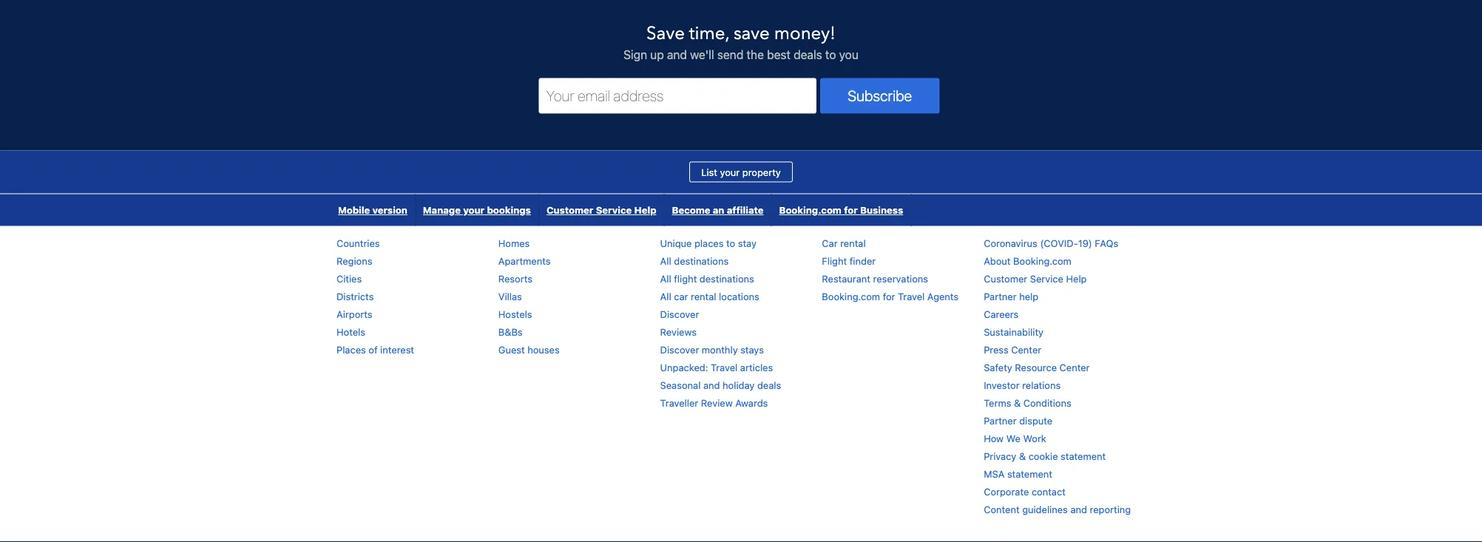 Task type: vqa. For each thing, say whether or not it's contained in the screenshot.
Save
yes



Task type: locate. For each thing, give the bounding box(es) containing it.
19)
[[1078, 237, 1092, 248]]

customer right bookings
[[547, 204, 594, 215]]

version
[[372, 204, 407, 215]]

center up relations
[[1060, 362, 1090, 373]]

customer service help link for become an affiliate
[[539, 194, 664, 226]]

subscribe button
[[820, 78, 940, 113]]

deals
[[794, 47, 822, 61], [757, 379, 781, 390]]

0 vertical spatial to
[[825, 47, 836, 61]]

navigation containing mobile version
[[331, 194, 912, 226]]

0 horizontal spatial and
[[667, 47, 687, 61]]

of
[[369, 344, 378, 355]]

flight finder link
[[822, 255, 876, 266]]

1 horizontal spatial rental
[[840, 237, 866, 248]]

places
[[695, 237, 724, 248]]

monthly
[[702, 344, 738, 355]]

homes apartments resorts villas hostels b&bs guest houses
[[498, 237, 560, 355]]

1 horizontal spatial customer service help link
[[984, 273, 1087, 284]]

msa
[[984, 468, 1005, 479]]

regions
[[337, 255, 372, 266]]

we'll
[[690, 47, 714, 61]]

manage your bookings
[[423, 204, 531, 215]]

center
[[1011, 344, 1042, 355], [1060, 362, 1090, 373]]

all left flight
[[660, 273, 671, 284]]

reviews link
[[660, 326, 697, 337]]

1 vertical spatial partner
[[984, 415, 1017, 426]]

1 vertical spatial statement
[[1007, 468, 1053, 479]]

1 horizontal spatial deals
[[794, 47, 822, 61]]

0 vertical spatial deals
[[794, 47, 822, 61]]

(covid-
[[1040, 237, 1078, 248]]

&
[[1014, 397, 1021, 408], [1019, 450, 1026, 461]]

1 vertical spatial travel
[[711, 362, 738, 373]]

all left car
[[660, 291, 671, 302]]

1 horizontal spatial to
[[825, 47, 836, 61]]

service
[[596, 204, 632, 215], [1030, 273, 1064, 284]]

2 horizontal spatial and
[[1071, 504, 1087, 515]]

corporate
[[984, 486, 1029, 497]]

0 horizontal spatial help
[[634, 204, 656, 215]]

destinations
[[674, 255, 729, 266], [700, 273, 754, 284]]

partner down "terms"
[[984, 415, 1017, 426]]

places
[[337, 344, 366, 355]]

0 vertical spatial statement
[[1061, 450, 1106, 461]]

all down unique
[[660, 255, 671, 266]]

unique places to stay link
[[660, 237, 757, 248]]

statement
[[1061, 450, 1106, 461], [1007, 468, 1053, 479]]

0 vertical spatial discover
[[660, 308, 699, 319]]

1 horizontal spatial help
[[1066, 273, 1087, 284]]

destinations up locations
[[700, 273, 754, 284]]

we
[[1006, 433, 1021, 444]]

2 vertical spatial booking.com
[[822, 291, 880, 302]]

0 vertical spatial center
[[1011, 344, 1042, 355]]

0 vertical spatial for
[[844, 204, 858, 215]]

0 vertical spatial travel
[[898, 291, 925, 302]]

partner
[[984, 291, 1017, 302], [984, 415, 1017, 426]]

investor
[[984, 379, 1020, 390]]

customer up partner help link
[[984, 273, 1028, 284]]

1 horizontal spatial statement
[[1061, 450, 1106, 461]]

2 partner from the top
[[984, 415, 1017, 426]]

for left the business
[[844, 204, 858, 215]]

b&bs link
[[498, 326, 523, 337]]

villas link
[[498, 291, 522, 302]]

mobile version link
[[331, 194, 415, 226]]

1 horizontal spatial center
[[1060, 362, 1090, 373]]

center up resource
[[1011, 344, 1042, 355]]

list your property link
[[690, 161, 793, 182]]

traveller review awards link
[[660, 397, 768, 408]]

1 vertical spatial all
[[660, 273, 671, 284]]

1 vertical spatial discover
[[660, 344, 699, 355]]

discover
[[660, 308, 699, 319], [660, 344, 699, 355]]

to inside save time, save money! sign up and we'll send the best deals to you
[[825, 47, 836, 61]]

all flight destinations link
[[660, 273, 754, 284]]

1 vertical spatial to
[[726, 237, 735, 248]]

0 vertical spatial rental
[[840, 237, 866, 248]]

booking.com for business link
[[772, 194, 911, 226]]

guest
[[498, 344, 525, 355]]

help down 19)
[[1066, 273, 1087, 284]]

1 vertical spatial your
[[463, 204, 485, 215]]

travel down reservations
[[898, 291, 925, 302]]

car
[[822, 237, 838, 248]]

1 vertical spatial help
[[1066, 273, 1087, 284]]

booking.com down coronavirus (covid-19) faqs link
[[1013, 255, 1072, 266]]

travel inside car rental flight finder restaurant reservations booking.com for travel agents
[[898, 291, 925, 302]]

1 vertical spatial destinations
[[700, 273, 754, 284]]

1 horizontal spatial travel
[[898, 291, 925, 302]]

traveller
[[660, 397, 698, 408]]

1 vertical spatial &
[[1019, 450, 1026, 461]]

1 vertical spatial booking.com
[[1013, 255, 1072, 266]]

statement right cookie
[[1061, 450, 1106, 461]]

booking.com down "restaurant"
[[822, 291, 880, 302]]

rental up flight finder link
[[840, 237, 866, 248]]

cookie
[[1029, 450, 1058, 461]]

to
[[825, 47, 836, 61], [726, 237, 735, 248]]

reporting
[[1090, 504, 1131, 515]]

& up partner dispute link
[[1014, 397, 1021, 408]]

holiday
[[723, 379, 755, 390]]

to left stay
[[726, 237, 735, 248]]

review
[[701, 397, 733, 408]]

homes
[[498, 237, 530, 248]]

car
[[674, 291, 688, 302]]

1 horizontal spatial for
[[883, 291, 895, 302]]

1 vertical spatial center
[[1060, 362, 1090, 373]]

reviews
[[660, 326, 697, 337]]

districts
[[337, 291, 374, 302]]

help inside coronavirus (covid-19) faqs about booking.com customer service help partner help careers sustainability press center safety resource center investor relations terms & conditions partner dispute how we work privacy & cookie statement msa statement corporate contact content guidelines and reporting
[[1066, 273, 1087, 284]]

booking.com inside coronavirus (covid-19) faqs about booking.com customer service help partner help careers sustainability press center safety resource center investor relations terms & conditions partner dispute how we work privacy & cookie statement msa statement corporate contact content guidelines and reporting
[[1013, 255, 1072, 266]]

Your email address email field
[[539, 78, 817, 113]]

up
[[650, 47, 664, 61]]

and up traveller review awards link
[[703, 379, 720, 390]]

customer
[[547, 204, 594, 215], [984, 273, 1028, 284]]

your right list
[[720, 166, 740, 177]]

& up msa statement link
[[1019, 450, 1026, 461]]

an
[[713, 204, 724, 215]]

0 horizontal spatial deals
[[757, 379, 781, 390]]

navigation
[[331, 194, 912, 226]]

0 horizontal spatial travel
[[711, 362, 738, 373]]

statement up corporate contact link
[[1007, 468, 1053, 479]]

2 vertical spatial and
[[1071, 504, 1087, 515]]

content
[[984, 504, 1020, 515]]

1 vertical spatial customer service help link
[[984, 273, 1087, 284]]

1 horizontal spatial customer
[[984, 273, 1028, 284]]

1 vertical spatial for
[[883, 291, 895, 302]]

1 vertical spatial customer
[[984, 273, 1028, 284]]

1 vertical spatial deals
[[757, 379, 781, 390]]

1 horizontal spatial your
[[720, 166, 740, 177]]

0 horizontal spatial center
[[1011, 344, 1042, 355]]

1 vertical spatial and
[[703, 379, 720, 390]]

airports link
[[337, 308, 372, 319]]

travel up seasonal and holiday deals link
[[711, 362, 738, 373]]

partner up careers link
[[984, 291, 1017, 302]]

your
[[720, 166, 740, 177], [463, 204, 485, 215]]

to left you
[[825, 47, 836, 61]]

0 vertical spatial service
[[596, 204, 632, 215]]

unpacked:
[[660, 362, 708, 373]]

deals down articles
[[757, 379, 781, 390]]

0 horizontal spatial for
[[844, 204, 858, 215]]

how we work link
[[984, 433, 1047, 444]]

terms
[[984, 397, 1011, 408]]

for down reservations
[[883, 291, 895, 302]]

help
[[634, 204, 656, 215], [1066, 273, 1087, 284]]

0 vertical spatial customer service help link
[[539, 194, 664, 226]]

dispute
[[1019, 415, 1053, 426]]

1 horizontal spatial service
[[1030, 273, 1064, 284]]

0 horizontal spatial rental
[[691, 291, 716, 302]]

terms & conditions link
[[984, 397, 1072, 408]]

corporate contact link
[[984, 486, 1066, 497]]

money!
[[774, 21, 836, 46]]

3 all from the top
[[660, 291, 671, 302]]

0 horizontal spatial to
[[726, 237, 735, 248]]

help left the become
[[634, 204, 656, 215]]

destinations up all flight destinations link
[[674, 255, 729, 266]]

car rental flight finder restaurant reservations booking.com for travel agents
[[822, 237, 959, 302]]

1 vertical spatial service
[[1030, 273, 1064, 284]]

bookings
[[487, 204, 531, 215]]

booking.com for travel agents link
[[822, 291, 959, 302]]

interest
[[380, 344, 414, 355]]

rental
[[840, 237, 866, 248], [691, 291, 716, 302]]

discover up reviews
[[660, 308, 699, 319]]

and left the reporting
[[1071, 504, 1087, 515]]

2 vertical spatial all
[[660, 291, 671, 302]]

press center link
[[984, 344, 1042, 355]]

0 vertical spatial all
[[660, 255, 671, 266]]

mobile
[[338, 204, 370, 215]]

discover down reviews
[[660, 344, 699, 355]]

all
[[660, 255, 671, 266], [660, 273, 671, 284], [660, 291, 671, 302]]

agents
[[927, 291, 959, 302]]

your right "manage"
[[463, 204, 485, 215]]

1 vertical spatial rental
[[691, 291, 716, 302]]

deals down money!
[[794, 47, 822, 61]]

customer service help link for partner help
[[984, 273, 1087, 284]]

0 horizontal spatial customer service help link
[[539, 194, 664, 226]]

coronavirus
[[984, 237, 1038, 248]]

flight
[[674, 273, 697, 284]]

0 horizontal spatial statement
[[1007, 468, 1053, 479]]

booking.com up 'car'
[[779, 204, 842, 215]]

0 vertical spatial and
[[667, 47, 687, 61]]

0 vertical spatial destinations
[[674, 255, 729, 266]]

and right up
[[667, 47, 687, 61]]

your for list
[[720, 166, 740, 177]]

0 vertical spatial your
[[720, 166, 740, 177]]

guest houses link
[[498, 344, 560, 355]]

0 vertical spatial partner
[[984, 291, 1017, 302]]

rental down all flight destinations link
[[691, 291, 716, 302]]

0 horizontal spatial your
[[463, 204, 485, 215]]

1 horizontal spatial and
[[703, 379, 720, 390]]

0 horizontal spatial service
[[596, 204, 632, 215]]

careers
[[984, 308, 1019, 319]]

stay
[[738, 237, 757, 248]]

customer service help
[[547, 204, 656, 215]]

car rental link
[[822, 237, 866, 248]]

0 vertical spatial customer
[[547, 204, 594, 215]]

all car rental locations link
[[660, 291, 760, 302]]



Task type: describe. For each thing, give the bounding box(es) containing it.
investor relations link
[[984, 379, 1061, 390]]

hotels link
[[337, 326, 365, 337]]

1 all from the top
[[660, 255, 671, 266]]

countries link
[[337, 237, 380, 248]]

0 vertical spatial &
[[1014, 397, 1021, 408]]

0 horizontal spatial customer
[[547, 204, 594, 215]]

partner help link
[[984, 291, 1039, 302]]

districts link
[[337, 291, 374, 302]]

resorts link
[[498, 273, 533, 284]]

coronavirus (covid-19) faqs about booking.com customer service help partner help careers sustainability press center safety resource center investor relations terms & conditions partner dispute how we work privacy & cookie statement msa statement corporate contact content guidelines and reporting
[[984, 237, 1131, 515]]

sustainability
[[984, 326, 1044, 337]]

faqs
[[1095, 237, 1119, 248]]

seasonal
[[660, 379, 701, 390]]

cities link
[[337, 273, 362, 284]]

apartments
[[498, 255, 551, 266]]

0 vertical spatial booking.com
[[779, 204, 842, 215]]

save
[[647, 21, 685, 46]]

rental inside the unique places to stay all destinations all flight destinations all car rental locations discover reviews discover monthly stays unpacked: travel articles seasonal and holiday deals traveller review awards
[[691, 291, 716, 302]]

you
[[839, 47, 859, 61]]

airports
[[337, 308, 372, 319]]

resource
[[1015, 362, 1057, 373]]

partner dispute link
[[984, 415, 1053, 426]]

service inside coronavirus (covid-19) faqs about booking.com customer service help partner help careers sustainability press center safety resource center investor relations terms & conditions partner dispute how we work privacy & cookie statement msa statement corporate contact content guidelines and reporting
[[1030, 273, 1064, 284]]

become an affiliate
[[672, 204, 764, 215]]

for inside car rental flight finder restaurant reservations booking.com for travel agents
[[883, 291, 895, 302]]

discover link
[[660, 308, 699, 319]]

countries regions cities districts airports hotels places of interest
[[337, 237, 414, 355]]

guidelines
[[1022, 504, 1068, 515]]

subscribe
[[848, 87, 912, 104]]

time,
[[689, 21, 729, 46]]

manage
[[423, 204, 461, 215]]

2 all from the top
[[660, 273, 671, 284]]

safety resource center link
[[984, 362, 1090, 373]]

unique places to stay all destinations all flight destinations all car rental locations discover reviews discover monthly stays unpacked: travel articles seasonal and holiday deals traveller review awards
[[660, 237, 781, 408]]

send
[[717, 47, 744, 61]]

property
[[743, 166, 781, 177]]

privacy
[[984, 450, 1017, 461]]

hostels
[[498, 308, 532, 319]]

1 partner from the top
[[984, 291, 1017, 302]]

about
[[984, 255, 1011, 266]]

regions link
[[337, 255, 372, 266]]

msa statement link
[[984, 468, 1053, 479]]

awards
[[735, 397, 768, 408]]

work
[[1023, 433, 1047, 444]]

deals inside the unique places to stay all destinations all flight destinations all car rental locations discover reviews discover monthly stays unpacked: travel articles seasonal and holiday deals traveller review awards
[[757, 379, 781, 390]]

discover monthly stays link
[[660, 344, 764, 355]]

list your property
[[701, 166, 781, 177]]

relations
[[1022, 379, 1061, 390]]

and inside the unique places to stay all destinations all flight destinations all car rental locations discover reviews discover monthly stays unpacked: travel articles seasonal and holiday deals traveller review awards
[[703, 379, 720, 390]]

seasonal and holiday deals link
[[660, 379, 781, 390]]

save
[[734, 21, 770, 46]]

content guidelines and reporting link
[[984, 504, 1131, 515]]

homes link
[[498, 237, 530, 248]]

cities
[[337, 273, 362, 284]]

affiliate
[[727, 204, 764, 215]]

articles
[[740, 362, 773, 373]]

1 discover from the top
[[660, 308, 699, 319]]

mobile version
[[338, 204, 407, 215]]

0 vertical spatial help
[[634, 204, 656, 215]]

houses
[[528, 344, 560, 355]]

stays
[[741, 344, 764, 355]]

conditions
[[1024, 397, 1072, 408]]

help
[[1019, 291, 1039, 302]]

booking.com inside car rental flight finder restaurant reservations booking.com for travel agents
[[822, 291, 880, 302]]

b&bs
[[498, 326, 523, 337]]

rental inside car rental flight finder restaurant reservations booking.com for travel agents
[[840, 237, 866, 248]]

travel inside the unique places to stay all destinations all flight destinations all car rental locations discover reviews discover monthly stays unpacked: travel articles seasonal and holiday deals traveller review awards
[[711, 362, 738, 373]]

your for manage
[[463, 204, 485, 215]]

customer inside coronavirus (covid-19) faqs about booking.com customer service help partner help careers sustainability press center safety resource center investor relations terms & conditions partner dispute how we work privacy & cookie statement msa statement corporate contact content guidelines and reporting
[[984, 273, 1028, 284]]

careers link
[[984, 308, 1019, 319]]

flight
[[822, 255, 847, 266]]

coronavirus (covid-19) faqs link
[[984, 237, 1119, 248]]

contact
[[1032, 486, 1066, 497]]

and inside save time, save money! sign up and we'll send the best deals to you
[[667, 47, 687, 61]]

to inside the unique places to stay all destinations all flight destinations all car rental locations discover reviews discover monthly stays unpacked: travel articles seasonal and holiday deals traveller review awards
[[726, 237, 735, 248]]

places of interest link
[[337, 344, 414, 355]]

deals inside save time, save money! sign up and we'll send the best deals to you
[[794, 47, 822, 61]]

resorts
[[498, 273, 533, 284]]

reservations
[[873, 273, 928, 284]]

all destinations link
[[660, 255, 729, 266]]

sustainability link
[[984, 326, 1044, 337]]

countries
[[337, 237, 380, 248]]

the
[[747, 47, 764, 61]]

business
[[860, 204, 903, 215]]

and inside coronavirus (covid-19) faqs about booking.com customer service help partner help careers sustainability press center safety resource center investor relations terms & conditions partner dispute how we work privacy & cookie statement msa statement corporate contact content guidelines and reporting
[[1071, 504, 1087, 515]]

list
[[701, 166, 717, 177]]

2 discover from the top
[[660, 344, 699, 355]]

apartments link
[[498, 255, 551, 266]]

villas
[[498, 291, 522, 302]]

privacy & cookie statement link
[[984, 450, 1106, 461]]



